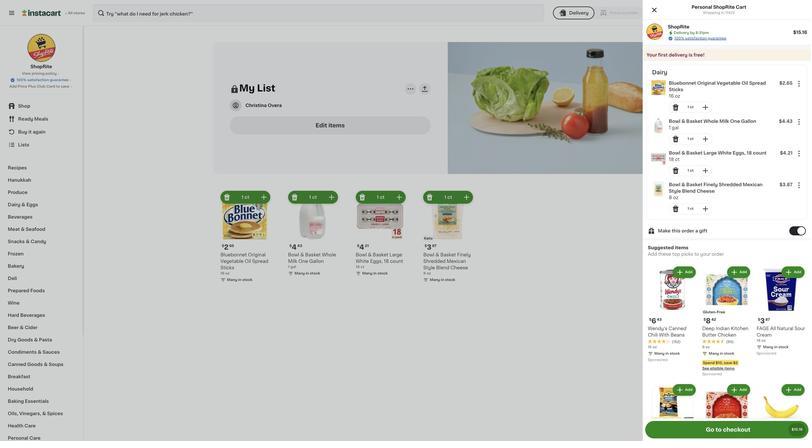 Task type: describe. For each thing, give the bounding box(es) containing it.
shredded inside product group
[[719, 183, 742, 187]]

many for oz
[[763, 346, 773, 349]]

0 horizontal spatial original
[[248, 253, 266, 257]]

see
[[702, 367, 709, 371]]

bowl down $ 4 43
[[288, 253, 299, 257]]

free
[[717, 311, 725, 314]]

1 ct for the left remove bowl & basket large white eggs, 18 count image
[[377, 195, 385, 200]]

3 for fage
[[760, 318, 765, 325]]

1 for remove bowl & basket finely shredded mexican style blend cheese image
[[444, 195, 446, 200]]

0 horizontal spatial eggs,
[[370, 259, 383, 264]]

$ 4 43
[[289, 244, 302, 251]]

guarantee inside 100% satisfaction guarantee link
[[708, 37, 727, 40]]

gluten-free
[[703, 311, 725, 314]]

prepared foods
[[8, 289, 45, 293]]

buy it again link
[[4, 126, 79, 139]]

1 vertical spatial style
[[423, 266, 435, 270]]

remove bowl & basket whole milk one gallon image for increment quantity of bowl & basket whole milk one gallon icon
[[672, 135, 680, 143]]

1 horizontal spatial 16
[[669, 94, 674, 98]]

all inside fage all natural sour cream 16 oz
[[770, 327, 776, 331]]

christina overa
[[245, 103, 282, 108]]

wine
[[8, 301, 20, 306]]

bowl & basket whole milk one gallon image
[[651, 118, 666, 134]]

1 ct for increment quantity of bowl & basket whole milk one gallon icon remove bowl & basket whole milk one gallon image
[[688, 137, 694, 141]]

eligible
[[710, 367, 724, 371]]

top
[[672, 252, 680, 257]]

save inside spend $10, save $2 see eligible items
[[724, 361, 732, 365]]

product group containing 8
[[702, 266, 752, 378]]

0 horizontal spatial gallon
[[309, 259, 324, 264]]

cider
[[25, 326, 38, 330]]

21
[[365, 245, 369, 248]]

kitchen
[[731, 327, 749, 331]]

pricing
[[32, 72, 44, 75]]

personal for personal care
[[8, 436, 28, 441]]

0 vertical spatial bluebonnet original vegetable oil spread sticks 16 oz
[[669, 81, 766, 98]]

15 oz
[[648, 346, 657, 349]]

lists
[[18, 143, 29, 147]]

1 vertical spatial canned
[[8, 363, 26, 367]]

87 for fage
[[766, 318, 770, 322]]

many in stock for style
[[430, 279, 455, 282]]

1 vertical spatial whole
[[322, 253, 336, 257]]

0 vertical spatial bowl & basket finely shredded mexican style blend cheese 8 oz
[[669, 183, 763, 200]]

style inside product group
[[669, 189, 681, 194]]

gift
[[699, 229, 707, 233]]

many for 18
[[362, 272, 372, 276]]

increment quantity of bowl & basket whole milk one gallon image
[[328, 194, 335, 201]]

$ for fage all natural sour cream
[[758, 318, 760, 322]]

to inside suggested items add these top picks to your order
[[694, 252, 699, 257]]

health care
[[8, 424, 36, 429]]

shopping
[[703, 11, 720, 15]]

1 horizontal spatial remove bowl & basket large white eggs, 18 count image
[[672, 167, 680, 175]]

dairy & eggs link
[[4, 199, 79, 211]]

hard beverages link
[[4, 310, 79, 322]]

dairy & eggs
[[8, 203, 38, 207]]

oz inside fage all natural sour cream 16 oz
[[762, 339, 766, 343]]

oils,
[[8, 412, 18, 416]]

sauces
[[43, 350, 60, 355]]

0 horizontal spatial sticks
[[221, 266, 234, 270]]

chili
[[648, 333, 658, 338]]

1 horizontal spatial mexican
[[743, 183, 763, 187]]

0 horizontal spatial 16
[[221, 272, 224, 276]]

product group containing 2
[[218, 190, 272, 290]]

all stores link
[[22, 4, 85, 22]]

ct for the increment quantity of bluebonnet original vegetable oil spread sticks image related to top remove bluebonnet original vegetable oil spread sticks icon
[[690, 106, 694, 109]]

beer & cider link
[[4, 322, 79, 334]]

view
[[22, 72, 31, 75]]

0 horizontal spatial one
[[298, 259, 308, 264]]

(152)
[[672, 341, 681, 344]]

beans
[[671, 333, 685, 338]]

1 horizontal spatial oil
[[742, 81, 748, 85]]

1 vertical spatial blend
[[436, 266, 449, 270]]

$4.43
[[779, 119, 793, 124]]

shoprite inside the personal shoprite cart shopping in 11422
[[713, 5, 735, 9]]

goods for canned
[[27, 363, 43, 367]]

remove bowl & basket finely shredded mexican style blend cheese image
[[426, 194, 434, 201]]

wine link
[[4, 297, 79, 310]]

delivery for delivery by 8:22pm
[[720, 10, 741, 15]]

ct for increment quantity of bowl & basket whole milk one gallon icon
[[690, 137, 694, 141]]

87 for bowl
[[432, 245, 437, 248]]

0 vertical spatial count
[[753, 151, 767, 155]]

bluebonnet original vegetable oil spread sticks image
[[651, 80, 666, 96]]

0 horizontal spatial bowl & basket finely shredded mexican style blend cheese 8 oz
[[423, 253, 471, 276]]

$ 4 21
[[357, 244, 369, 251]]

product group containing bowl & basket finely shredded mexican style blend cheese
[[647, 179, 807, 217]]

stores
[[73, 11, 85, 15]]

2 horizontal spatial to
[[716, 428, 722, 433]]

0 vertical spatial blend
[[682, 189, 696, 194]]

condiments
[[8, 350, 37, 355]]

your first delivery is free!
[[647, 53, 705, 57]]

0 horizontal spatial remove bluebonnet original vegetable oil spread sticks image
[[223, 194, 231, 201]]

picks
[[681, 252, 693, 257]]

goods for dry
[[17, 338, 33, 343]]

& inside 'link'
[[21, 203, 25, 207]]

produce link
[[4, 187, 79, 199]]

65
[[229, 245, 234, 248]]

1 vertical spatial 8
[[423, 272, 426, 276]]

club
[[37, 85, 45, 88]]

dry goods & pasta
[[8, 338, 52, 343]]

product group containing bluebonnet original vegetable oil spread sticks
[[647, 77, 807, 116]]

1 vertical spatial bluebonnet
[[221, 253, 247, 257]]

shoprite link
[[27, 34, 56, 70]]

1 for top remove bluebonnet original vegetable oil spread sticks icon
[[688, 106, 689, 109]]

snacks & candy link
[[4, 236, 79, 248]]

1 for remove bowl & basket finely shredded mexican style blend cheese icon
[[688, 207, 689, 211]]

1 horizontal spatial whole
[[704, 119, 718, 124]]

with
[[659, 333, 670, 338]]

many in stock for 18
[[362, 272, 388, 276]]

$ for bowl & basket large white eggs, 18 count
[[357, 245, 359, 248]]

9 oz
[[702, 346, 710, 349]]

edit
[[316, 123, 327, 128]]

your
[[700, 252, 711, 257]]

3 for bowl
[[427, 244, 432, 251]]

keto
[[424, 237, 433, 241]]

(95)
[[726, 341, 734, 344]]

ct for increment quantity of bowl & basket large white eggs, 18 count image for the left remove bowl & basket large white eggs, 18 count image
[[380, 195, 385, 200]]

increment quantity of bowl & basket finely shredded mexican style blend cheese image
[[702, 205, 709, 213]]

card
[[46, 85, 55, 88]]

0 horizontal spatial cheese
[[451, 266, 468, 270]]

1 vertical spatial bluebonnet original vegetable oil spread sticks 16 oz
[[221, 253, 268, 276]]

6
[[652, 318, 656, 325]]

1 for the left remove bowl & basket large white eggs, 18 count image
[[377, 195, 379, 200]]

0 horizontal spatial remove bowl & basket large white eggs, 18 count image
[[358, 194, 366, 201]]

frozen link
[[4, 248, 79, 260]]

1 for increment quantity of bowl & basket whole milk one gallon icon remove bowl & basket whole milk one gallon image
[[688, 137, 689, 141]]

0 vertical spatial bowl & basket large white eggs, 18 count 18 ct
[[669, 151, 767, 162]]

delivery
[[669, 53, 688, 57]]

1 ct for remove bowl & basket finely shredded mexican style blend cheese icon
[[688, 207, 694, 211]]

fage
[[757, 327, 769, 331]]

1 horizontal spatial cheese
[[697, 189, 715, 194]]

deli
[[8, 277, 17, 281]]

beverages link
[[4, 211, 79, 223]]

1 vertical spatial vegetable
[[221, 259, 244, 264]]

delivery button
[[553, 6, 595, 19]]

household link
[[4, 383, 79, 396]]

bowl & basket whole milk one gallon button
[[669, 118, 772, 125]]

first
[[658, 53, 668, 57]]

0 vertical spatial remove bluebonnet original vegetable oil spread sticks image
[[672, 104, 680, 111]]

dairy for dairy & eggs
[[8, 203, 20, 207]]

100% satisfaction guarantee link
[[675, 36, 727, 41]]

0 vertical spatial sticks
[[669, 87, 683, 92]]

delivery by 8:22pm
[[720, 10, 769, 15]]

0 vertical spatial original
[[697, 81, 716, 85]]

hard
[[8, 313, 19, 318]]

1 horizontal spatial finely
[[704, 183, 718, 187]]

1 horizontal spatial bowl & basket whole milk one gallon 1 gal
[[669, 119, 756, 130]]

personal shoprite cart shopping in 11422
[[692, 5, 746, 15]]

0 vertical spatial 8
[[669, 196, 672, 200]]

1 vertical spatial bowl & basket whole milk one gallon 1 gal
[[288, 253, 336, 269]]

essentials
[[25, 400, 49, 404]]

instacart logo image
[[22, 9, 61, 17]]

health
[[8, 424, 23, 429]]

43 for 6
[[657, 318, 662, 322]]

ct for increment quantity of bowl & basket finely shredded mexican style blend cheese image
[[690, 207, 694, 211]]

a
[[695, 229, 698, 233]]

1 vertical spatial $15.16
[[792, 428, 803, 432]]

123 235th street
[[661, 10, 702, 15]]

satisfaction inside 100% satisfaction guarantee link
[[685, 37, 707, 40]]

stock for mexican
[[445, 279, 455, 282]]

butter
[[702, 333, 717, 338]]

free!
[[694, 53, 705, 57]]

fage all natural sour cream 16 oz
[[757, 327, 805, 343]]

1 horizontal spatial one
[[730, 119, 740, 124]]

increment quantity of bowl & basket large white eggs, 18 count image for the left remove bowl & basket large white eggs, 18 count image
[[395, 194, 403, 201]]

dry
[[8, 338, 16, 343]]

1 vertical spatial bowl & basket large white eggs, 18 count 18 ct
[[356, 253, 403, 269]]

0 horizontal spatial to
[[56, 85, 60, 88]]

2 vertical spatial 8
[[706, 318, 711, 325]]

$ for bowl & basket finely shredded mexican style blend cheese
[[425, 245, 427, 248]]

bowl & basket finely shredded mexican style blend cheese image
[[651, 182, 666, 197]]

$ 8 42
[[704, 318, 716, 325]]

items for edit
[[328, 123, 345, 128]]

100% satisfaction guarantee button
[[10, 76, 72, 83]]

1 vertical spatial milk
[[288, 259, 297, 264]]

16 inside fage all natural sour cream 16 oz
[[757, 339, 761, 343]]

ct for increment quantity of bowl & basket finely shredded mexican style blend cheese icon
[[447, 195, 452, 200]]

hanukkah link
[[4, 174, 79, 187]]

1 vertical spatial white
[[356, 259, 369, 264]]

1 horizontal spatial milk
[[720, 119, 729, 124]]

0 horizontal spatial mexican
[[447, 259, 466, 264]]

1 ct for remove bowl & basket finely shredded mexican style blend cheese image
[[444, 195, 452, 200]]

wendy's canned chili with beans
[[648, 327, 687, 338]]

eggs
[[26, 203, 38, 207]]

1 horizontal spatial gallon
[[741, 119, 756, 124]]

baking
[[8, 400, 24, 404]]

prepared
[[8, 289, 29, 293]]

many for gallon
[[295, 272, 305, 276]]

many in stock for gallon
[[295, 272, 320, 276]]

0 horizontal spatial large
[[390, 253, 402, 257]]

indian
[[716, 327, 730, 331]]

spices
[[47, 412, 63, 416]]

0 vertical spatial $15.16
[[793, 30, 807, 35]]

shoprite logo image
[[27, 34, 56, 62]]

0 horizontal spatial gal
[[291, 266, 296, 269]]

0 vertical spatial bluebonnet
[[669, 81, 696, 85]]

1 horizontal spatial 100% satisfaction guarantee
[[675, 37, 727, 40]]

stock for sticks
[[242, 279, 253, 282]]

product group containing bowl & basket whole milk one gallon
[[647, 116, 807, 147]]

chicken
[[718, 333, 736, 338]]

9
[[702, 346, 705, 349]]

bowl right bowl & basket finely shredded mexican style blend cheese image
[[669, 183, 680, 187]]



Task type: locate. For each thing, give the bounding box(es) containing it.
breakfast
[[8, 375, 30, 380]]

large inside product group
[[704, 151, 717, 155]]

1 ct
[[688, 106, 694, 109], [688, 137, 694, 141], [688, 169, 694, 173], [242, 195, 249, 200], [309, 195, 317, 200], [377, 195, 385, 200], [444, 195, 452, 200], [688, 207, 694, 211]]

personal for personal shoprite cart shopping in 11422
[[692, 5, 712, 9]]

0 vertical spatial eggs,
[[733, 151, 746, 155]]

sponsored badge image for 6
[[648, 359, 668, 362]]

increment quantity of bowl & basket whole milk one gallon image
[[702, 135, 709, 143]]

my
[[239, 83, 255, 93]]

bowl & basket whole milk one gallon 1 gal down $ 4 43
[[288, 253, 336, 269]]

add price plus club card to save
[[9, 85, 69, 88]]

dairy up 'bluebonnet original vegetable oil spread sticks' 'image'
[[652, 70, 667, 75]]

16 down cream
[[757, 339, 761, 343]]

beverages up the cider
[[20, 313, 45, 318]]

1 horizontal spatial all
[[770, 327, 776, 331]]

deep
[[702, 327, 715, 331]]

spread inside product group
[[749, 81, 766, 85]]

bowl & basket large white eggs, 18 count 18 ct down increment quantity of bowl & basket whole milk one gallon icon
[[669, 151, 767, 162]]

4 for bowl & basket whole milk one gallon
[[292, 244, 297, 251]]

guarantee down 8:31pm
[[708, 37, 727, 40]]

bluebonnet original vegetable oil spread sticks 16 oz down 65
[[221, 253, 268, 276]]

white down bowl & basket whole milk one gallon button
[[718, 151, 732, 155]]

product group
[[218, 190, 272, 290], [286, 190, 339, 290], [353, 190, 407, 290], [421, 190, 475, 290], [648, 266, 697, 364], [702, 266, 752, 378], [757, 266, 806, 357], [648, 383, 697, 442], [702, 383, 752, 442], [757, 383, 806, 442]]

1 vertical spatial remove bluebonnet original vegetable oil spread sticks image
[[223, 194, 231, 201]]

many
[[295, 272, 305, 276], [362, 272, 372, 276], [227, 279, 237, 282], [430, 279, 440, 282], [763, 346, 773, 349], [654, 352, 665, 356], [709, 352, 719, 356]]

personal care
[[8, 436, 41, 441]]

None field
[[795, 80, 803, 88], [795, 118, 803, 126], [795, 150, 803, 158], [795, 182, 803, 189], [795, 80, 803, 88], [795, 118, 803, 126], [795, 150, 803, 158], [795, 182, 803, 189]]

your
[[647, 53, 657, 57]]

0 vertical spatial milk
[[720, 119, 729, 124]]

0 vertical spatial personal
[[692, 5, 712, 9]]

increment quantity of bowl & basket large white eggs, 18 count image
[[702, 167, 709, 175], [395, 194, 403, 201]]

save right card
[[61, 85, 69, 88]]

care for health care
[[24, 424, 36, 429]]

0 horizontal spatial order
[[682, 229, 694, 233]]

style down "keto"
[[423, 266, 435, 270]]

1 horizontal spatial increment quantity of bluebonnet original vegetable oil spread sticks image
[[702, 104, 709, 111]]

0 horizontal spatial style
[[423, 266, 435, 270]]

1 vertical spatial remove bowl & basket large white eggs, 18 count image
[[358, 194, 366, 201]]

cart
[[736, 5, 746, 9]]

0 vertical spatial oil
[[742, 81, 748, 85]]

product group
[[647, 77, 807, 116], [647, 116, 807, 147], [647, 147, 807, 179], [647, 179, 807, 217]]

increment quantity of bowl & basket large white eggs, 18 count image for remove bowl & basket large white eggs, 18 count image to the right
[[702, 167, 709, 175]]

milk down $ 4 43
[[288, 259, 297, 264]]

by for 8:22pm
[[742, 10, 749, 15]]

increment quantity of bluebonnet original vegetable oil spread sticks image for top remove bluebonnet original vegetable oil spread sticks icon
[[702, 104, 709, 111]]

shredded
[[719, 183, 742, 187], [423, 259, 446, 264]]

bluebonnet original vegetable oil spread sticks button
[[669, 80, 772, 93]]

add button
[[673, 267, 696, 278], [727, 267, 750, 278], [782, 267, 805, 278], [673, 385, 696, 396], [727, 385, 750, 396], [782, 385, 805, 396]]

1 vertical spatial gal
[[291, 266, 296, 269]]

canned
[[669, 327, 687, 331], [8, 363, 26, 367]]

stock for 16
[[779, 346, 789, 349]]

0 horizontal spatial canned
[[8, 363, 26, 367]]

buy it again
[[18, 130, 46, 134]]

1 horizontal spatial $ 3 87
[[758, 318, 770, 325]]

increment quantity of bowl & basket large white eggs, 18 count image up bowl & basket finely shredded mexican style blend cheese button
[[702, 167, 709, 175]]

0 vertical spatial beverages
[[8, 215, 33, 220]]

1 horizontal spatial bluebonnet
[[669, 81, 696, 85]]

0 vertical spatial 100%
[[675, 37, 684, 40]]

1 vertical spatial mexican
[[447, 259, 466, 264]]

1 vertical spatial oil
[[245, 259, 251, 264]]

remove bowl & basket whole milk one gallon image for increment quantity of bowl & basket whole milk one gallon image
[[291, 194, 298, 201]]

2 horizontal spatial delivery
[[720, 10, 741, 15]]

guarantee down policy
[[50, 78, 69, 82]]

shoprite
[[713, 5, 735, 9], [668, 25, 690, 29], [31, 64, 52, 69]]

dairy inside 'link'
[[8, 203, 20, 207]]

christina
[[245, 103, 267, 108]]

0 horizontal spatial milk
[[288, 259, 297, 264]]

16 right 'bluebonnet original vegetable oil spread sticks' 'image'
[[669, 94, 674, 98]]

order inside suggested items add these top picks to your order
[[712, 252, 724, 257]]

2 vertical spatial shoprite
[[31, 64, 52, 69]]

bowl & basket finely shredded mexican style blend cheese 8 oz up increment quantity of bowl & basket finely shredded mexican style blend cheese image
[[669, 183, 763, 200]]

meat & seafood link
[[4, 223, 79, 236]]

delivery inside button
[[569, 11, 589, 15]]

bowl & basket large white eggs, 18 count 18 ct down 21
[[356, 253, 403, 269]]

items inside suggested items add these top picks to your order
[[675, 246, 688, 250]]

add inside suggested items add these top picks to your order
[[648, 252, 657, 257]]

personal inside the personal shoprite cart shopping in 11422
[[692, 5, 712, 9]]

0 horizontal spatial bluebonnet original vegetable oil spread sticks 16 oz
[[221, 253, 268, 276]]

1 vertical spatial one
[[298, 259, 308, 264]]

order left a
[[682, 229, 694, 233]]

2 horizontal spatial 16
[[757, 339, 761, 343]]

items up top
[[675, 246, 688, 250]]

1 vertical spatial beverages
[[20, 313, 45, 318]]

bowl down "keto"
[[423, 253, 434, 257]]

gal right "bowl & basket whole milk one gallon" icon
[[672, 126, 679, 130]]

1 horizontal spatial save
[[724, 361, 732, 365]]

$ 3 87 up fage
[[758, 318, 770, 325]]

candy
[[31, 240, 46, 244]]

1 horizontal spatial remove bluebonnet original vegetable oil spread sticks image
[[672, 104, 680, 111]]

in inside the personal shoprite cart shopping in 11422
[[721, 11, 724, 15]]

vegetable
[[717, 81, 741, 85], [221, 259, 244, 264]]

sponsored badge image
[[757, 352, 776, 356], [648, 359, 668, 362], [702, 373, 722, 377]]

1 vertical spatial satisfaction
[[27, 78, 49, 82]]

stock for eggs,
[[378, 272, 388, 276]]

increment quantity of bluebonnet original vegetable oil spread sticks image for remove bluebonnet original vegetable oil spread sticks icon to the left
[[260, 194, 268, 201]]

edit items button
[[230, 116, 431, 135]]

0 horizontal spatial save
[[61, 85, 69, 88]]

0 vertical spatial one
[[730, 119, 740, 124]]

43 inside $ 4 43
[[297, 245, 302, 248]]

many in stock for oz
[[763, 346, 789, 349]]

bowl & basket whole milk one gallon 1 gal up increment quantity of bowl & basket whole milk one gallon icon
[[669, 119, 756, 130]]

0 horizontal spatial bowl & basket whole milk one gallon 1 gal
[[288, 253, 336, 269]]

1 vertical spatial sticks
[[221, 266, 234, 270]]

0 vertical spatial shredded
[[719, 183, 742, 187]]

to right card
[[56, 85, 60, 88]]

1 vertical spatial by
[[690, 31, 695, 35]]

0 vertical spatial mexican
[[743, 183, 763, 187]]

0 horizontal spatial by
[[690, 31, 695, 35]]

ct for increment quantity of bowl & basket whole milk one gallon image
[[312, 195, 317, 200]]

2 horizontal spatial 8
[[706, 318, 711, 325]]

1 vertical spatial increment quantity of bluebonnet original vegetable oil spread sticks image
[[260, 194, 268, 201]]

$4.21
[[780, 151, 793, 155]]

mexican
[[743, 183, 763, 187], [447, 259, 466, 264]]

$ 3 87 for bowl
[[425, 244, 437, 251]]

order
[[682, 229, 694, 233], [712, 252, 724, 257]]

0 horizontal spatial shredded
[[423, 259, 446, 264]]

bowl & basket large white eggs, 18 count image
[[651, 150, 666, 165]]

bowl & basket finely shredded mexican style blend cheese 8 oz down "keto"
[[423, 253, 471, 276]]

style right bowl & basket finely shredded mexican style blend cheese image
[[669, 189, 681, 194]]

all right fage
[[770, 327, 776, 331]]

2 vertical spatial sponsored badge image
[[702, 373, 722, 377]]

frozen
[[8, 252, 24, 256]]

edit items
[[316, 123, 345, 128]]

many for style
[[430, 279, 440, 282]]

produce
[[8, 190, 28, 195]]

1 4 from the left
[[292, 244, 297, 251]]

care for personal care
[[29, 436, 41, 441]]

dairy down produce
[[8, 203, 20, 207]]

sticks right 'bluebonnet original vegetable oil spread sticks' 'image'
[[669, 87, 683, 92]]

0 vertical spatial care
[[24, 424, 36, 429]]

1 vertical spatial 100%
[[17, 78, 26, 82]]

bowl down $ 4 21
[[356, 253, 367, 257]]

1 ct for remove bowl & basket large white eggs, 18 count image to the right
[[688, 169, 694, 173]]

add price plus club card to save link
[[9, 84, 73, 89]]

sour
[[795, 327, 805, 331]]

2 4 from the left
[[359, 244, 364, 251]]

0 vertical spatial 16
[[669, 94, 674, 98]]

all left stores
[[68, 11, 73, 15]]

sponsored badge image for 3
[[757, 352, 776, 356]]

spread inside product group
[[252, 259, 268, 264]]

0 horizontal spatial shoprite
[[31, 64, 52, 69]]

$ inside $ 4 43
[[289, 245, 292, 248]]

87 up fage
[[766, 318, 770, 322]]

3 product group from the top
[[647, 147, 807, 179]]

remove bowl & basket large white eggs, 18 count image
[[672, 167, 680, 175], [358, 194, 366, 201]]

to left your
[[694, 252, 699, 257]]

product group containing 6
[[648, 266, 697, 364]]

to right go on the bottom right of page
[[716, 428, 722, 433]]

items inside button
[[328, 123, 345, 128]]

care down health care link
[[29, 436, 41, 441]]

hard beverages
[[8, 313, 45, 318]]

remove bowl & basket finely shredded mexican style blend cheese image
[[672, 205, 680, 213]]

1 horizontal spatial bluebonnet original vegetable oil spread sticks 16 oz
[[669, 81, 766, 98]]

milk up bowl & basket large white eggs, 18 count button
[[720, 119, 729, 124]]

personal down health
[[8, 436, 28, 441]]

bowl right "bowl & basket whole milk one gallon" icon
[[669, 119, 680, 124]]

shop
[[18, 104, 30, 108]]

suggested
[[648, 246, 674, 250]]

0 horizontal spatial all
[[68, 11, 73, 15]]

2 vertical spatial items
[[724, 367, 735, 371]]

health care link
[[4, 420, 79, 433]]

1 vertical spatial gallon
[[309, 259, 324, 264]]

satisfaction down delivery by 8:31pm
[[685, 37, 707, 40]]

$ inside $ 4 21
[[357, 245, 359, 248]]

bowl & basket finely shredded mexican style blend cheese 8 oz
[[669, 183, 763, 200], [423, 253, 471, 276]]

product group containing bowl & basket large white eggs, 18 count
[[647, 147, 807, 179]]

100% inside button
[[17, 78, 26, 82]]

items down the $2
[[724, 367, 735, 371]]

household
[[8, 387, 33, 392]]

1 ct for remove bowl & basket whole milk one gallon image related to increment quantity of bowl & basket whole milk one gallon image
[[309, 195, 317, 200]]

2 product group from the top
[[647, 116, 807, 147]]

goods down beer & cider
[[17, 338, 33, 343]]

bluebonnet original vegetable oil spread sticks 16 oz up bowl & basket whole milk one gallon button
[[669, 81, 766, 98]]

by for 8:31pm
[[690, 31, 695, 35]]

0 horizontal spatial finely
[[457, 253, 471, 257]]

snacks & candy
[[8, 240, 46, 244]]

by left 8:31pm
[[690, 31, 695, 35]]

$ inside $ 6 43
[[649, 318, 652, 322]]

1 horizontal spatial sponsored badge image
[[702, 373, 722, 377]]

0 horizontal spatial increment quantity of bowl & basket large white eggs, 18 count image
[[395, 194, 403, 201]]

hanukkah
[[8, 178, 31, 183]]

None search field
[[93, 4, 545, 22]]

guarantee
[[708, 37, 727, 40], [50, 78, 69, 82]]

43
[[297, 245, 302, 248], [657, 318, 662, 322]]

0 vertical spatial gal
[[672, 126, 679, 130]]

$15.16
[[793, 30, 807, 35], [792, 428, 803, 432]]

save left the $2
[[724, 361, 732, 365]]

bluebonnet right 'bluebonnet original vegetable oil spread sticks' 'image'
[[669, 81, 696, 85]]

delivery inside delivery by 8:22pm link
[[720, 10, 741, 15]]

white down $ 4 21
[[356, 259, 369, 264]]

many for 16
[[227, 279, 237, 282]]

lists link
[[4, 139, 79, 152]]

spend
[[703, 361, 715, 365]]

$ inside $ 2 65
[[222, 245, 224, 248]]

large
[[704, 151, 717, 155], [390, 253, 402, 257]]

0 vertical spatial white
[[718, 151, 732, 155]]

buy
[[18, 130, 27, 134]]

87 down "keto"
[[432, 245, 437, 248]]

1 product group from the top
[[647, 77, 807, 116]]

make this order a gift
[[658, 229, 707, 233]]

1 horizontal spatial vegetable
[[717, 81, 741, 85]]

seafood
[[26, 227, 45, 232]]

1 vertical spatial to
[[694, 252, 699, 257]]

baking essentials
[[8, 400, 49, 404]]

0 vertical spatial vegetable
[[717, 81, 741, 85]]

canned up breakfast
[[8, 363, 26, 367]]

increment quantity of bowl & basket finely shredded mexican style blend cheese image
[[463, 194, 471, 201]]

100% down delivery by 8:31pm
[[675, 37, 684, 40]]

shoprite up 'view pricing policy' link
[[31, 64, 52, 69]]

view pricing policy link
[[22, 71, 61, 76]]

0 vertical spatial items
[[328, 123, 345, 128]]

$ inside $ 8 42
[[704, 318, 706, 322]]

0 vertical spatial dairy
[[652, 70, 667, 75]]

16 down 2
[[221, 272, 224, 276]]

0 horizontal spatial 8
[[423, 272, 426, 276]]

0 vertical spatial all
[[68, 11, 73, 15]]

$ for wendy's canned chili with beans
[[649, 318, 652, 322]]

0 horizontal spatial oil
[[245, 259, 251, 264]]

1 horizontal spatial increment quantity of bowl & basket large white eggs, 18 count image
[[702, 167, 709, 175]]

many in stock for 16
[[227, 279, 253, 282]]

goods down condiments & sauces
[[27, 363, 43, 367]]

100%
[[675, 37, 684, 40], [17, 78, 26, 82]]

gal down $ 4 43
[[291, 266, 296, 269]]

1 horizontal spatial satisfaction
[[685, 37, 707, 40]]

1 horizontal spatial order
[[712, 252, 724, 257]]

0 horizontal spatial personal
[[8, 436, 28, 441]]

$ 3 87 down "keto"
[[425, 244, 437, 251]]

ct for the increment quantity of bluebonnet original vegetable oil spread sticks image for remove bluebonnet original vegetable oil spread sticks icon to the left
[[245, 195, 249, 200]]

ct for increment quantity of bowl & basket large white eggs, 18 count image corresponding to remove bowl & basket large white eggs, 18 count image to the right
[[690, 169, 694, 173]]

stock for one
[[310, 272, 320, 276]]

many in stock
[[295, 272, 320, 276], [362, 272, 388, 276], [227, 279, 253, 282], [430, 279, 455, 282], [763, 346, 789, 349], [654, 352, 680, 356], [709, 352, 734, 356]]

delivery for delivery by 8:31pm
[[674, 31, 689, 35]]

1 vertical spatial order
[[712, 252, 724, 257]]

service type group
[[553, 6, 643, 19]]

4 product group from the top
[[647, 179, 807, 217]]

whole
[[704, 119, 718, 124], [322, 253, 336, 257]]

sponsored badge image down 15 oz
[[648, 359, 668, 362]]

plus
[[28, 85, 36, 88]]

100% satisfaction guarantee down 8:31pm
[[675, 37, 727, 40]]

delivery by 8:31pm
[[674, 31, 709, 35]]

items inside spend $10, save $2 see eligible items
[[724, 367, 735, 371]]

1 for remove bluebonnet original vegetable oil spread sticks icon to the left
[[242, 195, 243, 200]]

increment quantity of bowl & basket large white eggs, 18 count image left remove bowl & basket finely shredded mexican style blend cheese image
[[395, 194, 403, 201]]

personal care link
[[4, 433, 79, 442]]

list
[[257, 83, 275, 93]]

by down cart
[[742, 10, 749, 15]]

remove bowl & basket whole milk one gallon image
[[672, 135, 680, 143], [291, 194, 298, 201]]

1 horizontal spatial canned
[[669, 327, 687, 331]]

4 for bowl & basket large white eggs, 18 count
[[359, 244, 364, 251]]

1 horizontal spatial 4
[[359, 244, 364, 251]]

to
[[56, 85, 60, 88], [694, 252, 699, 257], [716, 428, 722, 433]]

gal
[[672, 126, 679, 130], [291, 266, 296, 269]]

canned up beans
[[669, 327, 687, 331]]

shoprite image
[[647, 24, 663, 40]]

3 down "keto"
[[427, 244, 432, 251]]

shoprite up delivery by 8:31pm
[[668, 25, 690, 29]]

1 horizontal spatial guarantee
[[708, 37, 727, 40]]

1 vertical spatial 43
[[657, 318, 662, 322]]

18
[[747, 151, 752, 155], [669, 157, 674, 162], [384, 259, 389, 264], [356, 266, 360, 269]]

$ for bowl & basket whole milk one gallon
[[289, 245, 292, 248]]

1 vertical spatial 3
[[760, 318, 765, 325]]

1 horizontal spatial personal
[[692, 5, 712, 9]]

sticks down $ 2 65
[[221, 266, 234, 270]]

dairy for dairy
[[652, 70, 667, 75]]

bakery
[[8, 264, 24, 269]]

$ for deep indian kitchen butter chicken
[[704, 318, 706, 322]]

increment quantity of bluebonnet original vegetable oil spread sticks image
[[702, 104, 709, 111], [260, 194, 268, 201]]

dairy
[[652, 70, 667, 75], [8, 203, 20, 207]]

100% satisfaction guarantee down 'view pricing policy' link
[[17, 78, 69, 82]]

items right edit
[[328, 123, 345, 128]]

1 vertical spatial finely
[[457, 253, 471, 257]]

bakery link
[[4, 260, 79, 273]]

1 horizontal spatial 3
[[760, 318, 765, 325]]

natural
[[777, 327, 794, 331]]

deli link
[[4, 273, 79, 285]]

43 inside $ 6 43
[[657, 318, 662, 322]]

1 horizontal spatial 87
[[766, 318, 770, 322]]

bluebonnet down 65
[[221, 253, 247, 257]]

street
[[687, 10, 702, 15]]

guarantee inside the 100% satisfaction guarantee button
[[50, 78, 69, 82]]

1 for remove bowl & basket large white eggs, 18 count image to the right
[[688, 169, 689, 173]]

$ for bluebonnet original vegetable oil spread sticks
[[222, 245, 224, 248]]

suggested items add these top picks to your order
[[648, 246, 724, 257]]

0 vertical spatial style
[[669, 189, 681, 194]]

1 horizontal spatial shoprite
[[668, 25, 690, 29]]

43 for 4
[[297, 245, 302, 248]]

2 vertical spatial to
[[716, 428, 722, 433]]

canned goods & soups link
[[4, 359, 79, 371]]

go to checkout
[[706, 428, 751, 433]]

items for suggested
[[675, 246, 688, 250]]

satisfaction down pricing
[[27, 78, 49, 82]]

100% up price
[[17, 78, 26, 82]]

beer
[[8, 326, 19, 330]]

sponsored badge image down the eligible
[[702, 373, 722, 377]]

order right your
[[712, 252, 724, 257]]

all
[[68, 11, 73, 15], [770, 327, 776, 331]]

canned goods & soups
[[8, 363, 63, 367]]

delivery for delivery
[[569, 11, 589, 15]]

1 vertical spatial all
[[770, 327, 776, 331]]

shoprite up 11422
[[713, 5, 735, 9]]

sponsored badge image down cream
[[757, 352, 776, 356]]

baking essentials link
[[4, 396, 79, 408]]

1 horizontal spatial blend
[[682, 189, 696, 194]]

care down vinegars,
[[24, 424, 36, 429]]

3 up fage
[[760, 318, 765, 325]]

spend $10, save $2 see eligible items
[[702, 361, 738, 371]]

wendy's
[[648, 327, 668, 331]]

1 horizontal spatial shredded
[[719, 183, 742, 187]]

$ 3 87 for fage
[[758, 318, 770, 325]]

0 horizontal spatial whole
[[322, 253, 336, 257]]

100% satisfaction guarantee inside button
[[17, 78, 69, 82]]

1
[[688, 106, 689, 109], [669, 126, 671, 130], [688, 137, 689, 141], [688, 169, 689, 173], [242, 195, 243, 200], [309, 195, 311, 200], [377, 195, 379, 200], [444, 195, 446, 200], [688, 207, 689, 211], [288, 266, 290, 269]]

0 horizontal spatial satisfaction
[[27, 78, 49, 82]]

satisfaction inside the 100% satisfaction guarantee button
[[27, 78, 49, 82]]

bowl right bowl & basket large white eggs, 18 count 'icon'
[[669, 151, 680, 155]]

1 vertical spatial count
[[390, 259, 403, 264]]

in
[[721, 11, 724, 15], [306, 272, 309, 276], [373, 272, 377, 276], [238, 279, 241, 282], [441, 279, 444, 282], [774, 346, 778, 349], [666, 352, 669, 356], [720, 352, 723, 356]]

canned inside wendy's canned chili with beans
[[669, 327, 687, 331]]

1 vertical spatial shoprite
[[668, 25, 690, 29]]

soups
[[49, 363, 63, 367]]

personal up street
[[692, 5, 712, 9]]

cheese
[[697, 189, 715, 194], [451, 266, 468, 270]]

beverages down dairy & eggs
[[8, 215, 33, 220]]

0 vertical spatial save
[[61, 85, 69, 88]]

1 for remove bowl & basket whole milk one gallon image related to increment quantity of bowl & basket whole milk one gallon image
[[309, 195, 311, 200]]

bowl & basket whole milk one gallon 1 gal
[[669, 119, 756, 130], [288, 253, 336, 269]]

remove bluebonnet original vegetable oil spread sticks image
[[672, 104, 680, 111], [223, 194, 231, 201]]

0 horizontal spatial delivery
[[569, 11, 589, 15]]



Task type: vqa. For each thing, say whether or not it's contained in the screenshot.
Oil
yes



